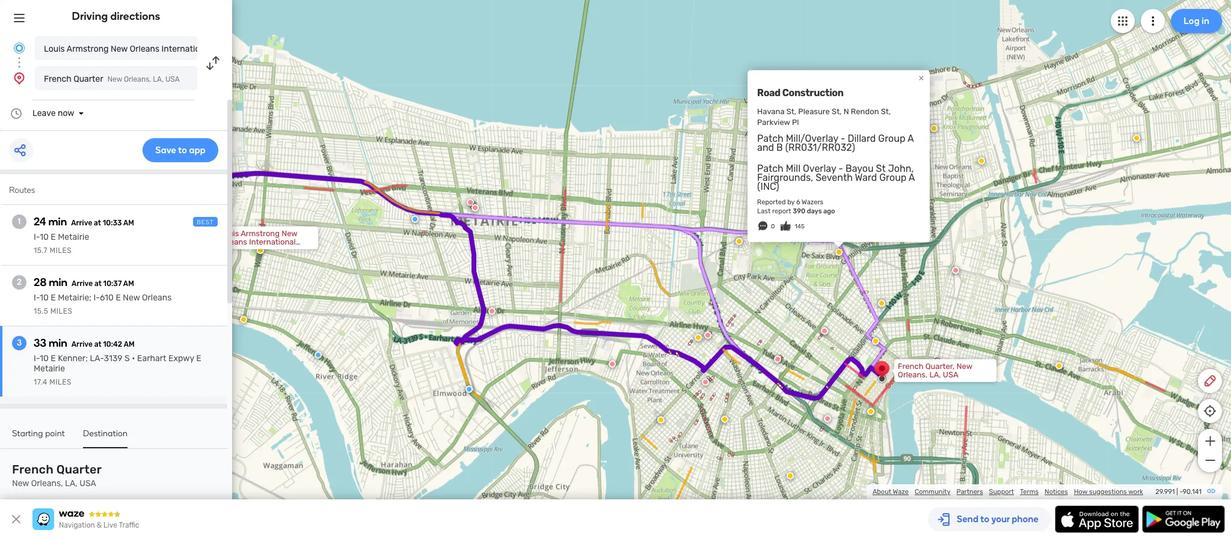 Task type: describe. For each thing, give the bounding box(es) containing it.
destination
[[83, 429, 128, 439]]

10 for 33
[[40, 354, 49, 364]]

at for 24 min
[[94, 219, 101, 227]]

e right 610
[[116, 293, 121, 303]]

international
[[162, 44, 212, 54]]

new down the louis armstrong new orleans international airport button
[[108, 75, 122, 84]]

15.7
[[34, 247, 48, 255]]

0 vertical spatial la,
[[153, 75, 164, 84]]

group inside 'patch mill overlay - bayou st john, fairgrounds, seventh ward  group a (inc)'
[[880, 172, 907, 183]]

patch mill overlay - bayou st john, fairgrounds, seventh ward  group a (inc)
[[757, 163, 915, 192]]

patch for b
[[757, 133, 784, 144]]

partners
[[957, 488, 983, 496]]

metairie inside i-10 e kenner; la-3139 s • earhart expwy e metairie 17.4 miles
[[34, 364, 65, 374]]

at for 33 min
[[94, 340, 101, 349]]

i-10 e metairie 15.7 miles
[[34, 232, 89, 255]]

patch for fairgrounds,
[[757, 163, 784, 174]]

- for patch
[[841, 133, 845, 144]]

days
[[807, 207, 822, 215]]

10 for 24
[[40, 232, 49, 242]]

overlay
[[803, 163, 836, 174]]

a inside 'patch mill overlay - bayou st john, fairgrounds, seventh ward  group a (inc)'
[[909, 172, 915, 183]]

(inc)
[[757, 181, 779, 192]]

havana
[[757, 107, 785, 116]]

louis
[[44, 44, 65, 54]]

6
[[796, 198, 800, 206]]

2 vertical spatial usa
[[80, 479, 96, 489]]

3139
[[104, 354, 123, 364]]

link image
[[1207, 487, 1216, 496]]

2 st, from the left
[[832, 107, 842, 116]]

0
[[771, 223, 775, 230]]

current location image
[[12, 41, 26, 55]]

90.141
[[1183, 488, 1202, 496]]

location image
[[12, 71, 26, 85]]

i-10 e metairie; i-610 e new orleans 15.5 miles
[[34, 293, 172, 316]]

×
[[919, 72, 924, 83]]

24
[[34, 215, 46, 229]]

notices link
[[1045, 488, 1068, 496]]

e for 24 min
[[51, 232, 56, 242]]

armstrong
[[67, 44, 109, 54]]

suggestions
[[1089, 488, 1127, 496]]

partners link
[[957, 488, 983, 496]]

reported
[[757, 198, 786, 206]]

navigation & live traffic
[[59, 522, 139, 530]]

earhart
[[137, 354, 166, 364]]

am for 28 min
[[123, 280, 134, 288]]

1 vertical spatial french quarter new orleans, la, usa
[[12, 463, 102, 489]]

orleans inside the louis armstrong new orleans international airport button
[[130, 44, 159, 54]]

am for 24 min
[[123, 219, 134, 227]]

3
[[17, 338, 22, 348]]

french inside french quarter, new orleans, la, usa
[[898, 362, 924, 371]]

s
[[125, 354, 130, 364]]

quarter,
[[926, 362, 955, 371]]

28
[[34, 276, 47, 289]]

- inside 'patch mill overlay - bayou st john, fairgrounds, seventh ward  group a (inc)'
[[839, 163, 843, 174]]

e for 33 min
[[51, 354, 56, 364]]

clock image
[[9, 106, 23, 121]]

i- down 28 min arrive at 10:37 am
[[94, 293, 100, 303]]

ago
[[824, 207, 835, 215]]

1 vertical spatial police image
[[315, 352, 322, 359]]

0 vertical spatial french
[[44, 74, 71, 84]]

point
[[45, 429, 65, 439]]

e right expwy
[[196, 354, 201, 364]]

arrive for 33 min
[[71, 340, 93, 349]]

24 min arrive at 10:33 am
[[34, 215, 134, 229]]

b
[[777, 142, 783, 153]]

traffic
[[119, 522, 139, 530]]

parkview
[[757, 118, 790, 127]]

seventh
[[816, 172, 853, 183]]

0 vertical spatial road closed image
[[488, 308, 496, 315]]

usa inside french quarter, new orleans, la, usa
[[943, 370, 959, 379]]

directions
[[110, 10, 160, 23]]

2 vertical spatial french
[[12, 463, 53, 477]]

33
[[34, 337, 46, 350]]

report
[[772, 207, 791, 215]]

610
[[100, 293, 114, 303]]

louis armstrong new orleans international airport
[[44, 44, 241, 54]]

29.991 | -90.141
[[1156, 488, 1202, 496]]

min for 24 min
[[48, 215, 67, 229]]

kenner;
[[58, 354, 88, 364]]

0 vertical spatial quarter
[[73, 74, 103, 84]]

new inside i-10 e metairie; i-610 e new orleans 15.5 miles
[[123, 293, 140, 303]]

starting point
[[12, 429, 65, 439]]

about waze link
[[873, 488, 909, 496]]

i-10 e kenner; la-3139 s • earhart expwy e metairie 17.4 miles
[[34, 354, 201, 387]]

french quarter, new orleans, la, usa
[[898, 362, 973, 379]]

starting
[[12, 429, 43, 439]]

rendon
[[851, 107, 879, 116]]

2 horizontal spatial police image
[[870, 483, 877, 491]]

john,
[[888, 163, 914, 174]]

wazers
[[802, 198, 824, 206]]

1
[[18, 217, 21, 227]]

new inside button
[[111, 44, 128, 54]]

waze
[[893, 488, 909, 496]]

miles inside i-10 e kenner; la-3139 s • earhart expwy e metairie 17.4 miles
[[49, 378, 72, 387]]

x image
[[9, 512, 23, 527]]

|
[[1177, 488, 1178, 496]]

mill/overlay
[[786, 133, 838, 144]]

about waze community partners support terms notices how suggestions work
[[873, 488, 1143, 496]]

havana st, pleasure st, n rendon st, parkview pl
[[757, 107, 891, 127]]

starting point button
[[12, 429, 65, 448]]

new inside french quarter, new orleans, la, usa
[[957, 362, 973, 371]]

am for 33 min
[[124, 340, 135, 349]]

about
[[873, 488, 892, 496]]

1 horizontal spatial usa
[[165, 75, 180, 84]]

zoom in image
[[1203, 434, 1218, 449]]

1 vertical spatial road closed image
[[609, 361, 616, 368]]

metairie inside i-10 e metairie 15.7 miles
[[58, 232, 89, 242]]

arrive for 24 min
[[71, 219, 92, 227]]



Task type: locate. For each thing, give the bounding box(es) containing it.
metairie
[[58, 232, 89, 242], [34, 364, 65, 374]]

1 vertical spatial usa
[[943, 370, 959, 379]]

at inside 28 min arrive at 10:37 am
[[94, 280, 102, 288]]

- for 29.991
[[1180, 488, 1183, 496]]

driving directions
[[72, 10, 160, 23]]

2 horizontal spatial la,
[[930, 370, 941, 379]]

a inside "patch mill/overlay - dillard group a and b (rr031/rr032)"
[[908, 133, 914, 144]]

french
[[44, 74, 71, 84], [898, 362, 924, 371], [12, 463, 53, 477]]

new right armstrong
[[111, 44, 128, 54]]

10:42
[[103, 340, 122, 349]]

e left metairie;
[[51, 293, 56, 303]]

145
[[795, 223, 805, 230]]

- right |
[[1180, 488, 1183, 496]]

usa
[[165, 75, 180, 84], [943, 370, 959, 379], [80, 479, 96, 489]]

2 at from the top
[[94, 280, 102, 288]]

community
[[915, 488, 951, 496]]

3 st, from the left
[[881, 107, 891, 116]]

- left bayou
[[839, 163, 843, 174]]

work
[[1129, 488, 1143, 496]]

arrive
[[71, 219, 92, 227], [72, 280, 93, 288], [71, 340, 93, 349]]

29.991
[[1156, 488, 1175, 496]]

2 vertical spatial -
[[1180, 488, 1183, 496]]

quarter down destination button
[[56, 463, 102, 477]]

2 horizontal spatial road closed image
[[824, 415, 831, 423]]

miles right 17.4
[[49, 378, 72, 387]]

a
[[908, 133, 914, 144], [909, 172, 915, 183]]

min for 33 min
[[49, 337, 67, 350]]

i- up 15.7
[[34, 232, 40, 242]]

min for 28 min
[[49, 276, 67, 289]]

patch down parkview
[[757, 133, 784, 144]]

zoom out image
[[1203, 454, 1218, 468]]

i- down 33
[[34, 354, 40, 364]]

2 vertical spatial at
[[94, 340, 101, 349]]

0 vertical spatial metairie
[[58, 232, 89, 242]]

e inside i-10 e metairie 15.7 miles
[[51, 232, 56, 242]]

0 vertical spatial am
[[123, 219, 134, 227]]

1 patch from the top
[[757, 133, 784, 144]]

am inside 33 min arrive at 10:42 am
[[124, 340, 135, 349]]

road closed image
[[488, 308, 496, 315], [609, 361, 616, 368], [824, 415, 831, 423]]

quarter down armstrong
[[73, 74, 103, 84]]

0 horizontal spatial road closed image
[[488, 308, 496, 315]]

0 vertical spatial french quarter new orleans, la, usa
[[44, 74, 180, 84]]

arrive for 28 min
[[72, 280, 93, 288]]

road closed image
[[467, 199, 474, 206], [472, 204, 479, 212], [952, 267, 959, 274], [821, 328, 828, 335], [704, 332, 712, 339], [774, 356, 781, 363], [702, 379, 709, 386]]

a right 'st'
[[909, 172, 915, 183]]

- inside "patch mill/overlay - dillard group a and b (rr031/rr032)"
[[841, 133, 845, 144]]

1 vertical spatial at
[[94, 280, 102, 288]]

notices
[[1045, 488, 1068, 496]]

miles right 15.7
[[50, 247, 72, 255]]

patch inside 'patch mill overlay - bayou st john, fairgrounds, seventh ward  group a (inc)'
[[757, 163, 784, 174]]

0 vertical spatial min
[[48, 215, 67, 229]]

0 vertical spatial orleans
[[130, 44, 159, 54]]

i- for 28 min
[[34, 293, 40, 303]]

0 vertical spatial arrive
[[71, 219, 92, 227]]

police image
[[411, 216, 419, 223], [315, 352, 322, 359], [870, 483, 877, 491]]

fairgrounds,
[[757, 172, 813, 183]]

1 horizontal spatial la,
[[153, 75, 164, 84]]

e
[[51, 232, 56, 242], [51, 293, 56, 303], [116, 293, 121, 303], [51, 354, 56, 364], [196, 354, 201, 364]]

i- for 24 min
[[34, 232, 40, 242]]

expwy
[[168, 354, 194, 364]]

2 vertical spatial police image
[[870, 483, 877, 491]]

× link
[[916, 72, 927, 83]]

0 horizontal spatial usa
[[80, 479, 96, 489]]

arrive inside 24 min arrive at 10:33 am
[[71, 219, 92, 227]]

15.5
[[34, 307, 48, 316]]

2 vertical spatial min
[[49, 337, 67, 350]]

road
[[757, 87, 781, 98]]

1 horizontal spatial st,
[[832, 107, 842, 116]]

reported by 6 wazers last report 390 days ago
[[757, 198, 835, 215]]

a up john,
[[908, 133, 914, 144]]

n
[[844, 107, 849, 116]]

1 horizontal spatial orleans,
[[124, 75, 151, 84]]

new right 610
[[123, 293, 140, 303]]

at for 28 min
[[94, 280, 102, 288]]

arrive up i-10 e metairie 15.7 miles
[[71, 219, 92, 227]]

2 horizontal spatial st,
[[881, 107, 891, 116]]

3 at from the top
[[94, 340, 101, 349]]

2 vertical spatial road closed image
[[824, 415, 831, 423]]

min right 24
[[48, 215, 67, 229]]

2 horizontal spatial usa
[[943, 370, 959, 379]]

arrive inside 33 min arrive at 10:42 am
[[71, 340, 93, 349]]

1 vertical spatial quarter
[[56, 463, 102, 477]]

ward
[[855, 172, 877, 183]]

leave now
[[32, 108, 74, 118]]

i-
[[34, 232, 40, 242], [34, 293, 40, 303], [94, 293, 100, 303], [34, 354, 40, 364]]

am up s
[[124, 340, 135, 349]]

new up x icon
[[12, 479, 29, 489]]

french left quarter, at the bottom right
[[898, 362, 924, 371]]

10:33
[[103, 219, 122, 227]]

0 horizontal spatial st,
[[787, 107, 797, 116]]

navigation
[[59, 522, 95, 530]]

french down 'starting point' button
[[12, 463, 53, 477]]

2 vertical spatial la,
[[65, 479, 77, 489]]

10 down 33
[[40, 354, 49, 364]]

2 vertical spatial arrive
[[71, 340, 93, 349]]

police image
[[466, 386, 473, 393]]

now
[[58, 108, 74, 118]]

- left 'dillard'
[[841, 133, 845, 144]]

0 vertical spatial police image
[[411, 216, 419, 223]]

10 inside i-10 e metairie; i-610 e new orleans 15.5 miles
[[40, 293, 49, 303]]

i- for 33 min
[[34, 354, 40, 364]]

0 horizontal spatial la,
[[65, 479, 77, 489]]

10 up 15.7
[[40, 232, 49, 242]]

live
[[103, 522, 117, 530]]

la,
[[153, 75, 164, 84], [930, 370, 941, 379], [65, 479, 77, 489]]

leave
[[32, 108, 56, 118]]

community link
[[915, 488, 951, 496]]

airport
[[214, 44, 241, 54]]

2 vertical spatial orleans,
[[31, 479, 63, 489]]

1 vertical spatial group
[[880, 172, 907, 183]]

st, up pl
[[787, 107, 797, 116]]

1 vertical spatial a
[[909, 172, 915, 183]]

2 patch from the top
[[757, 163, 784, 174]]

metairie;
[[58, 293, 91, 303]]

10 up 15.5
[[40, 293, 49, 303]]

0 vertical spatial group
[[878, 133, 906, 144]]

1 vertical spatial am
[[123, 280, 134, 288]]

1 vertical spatial arrive
[[72, 280, 93, 288]]

by
[[787, 198, 795, 206]]

1 vertical spatial min
[[49, 276, 67, 289]]

(rr031/rr032)
[[785, 142, 855, 153]]

am right "10:33"
[[123, 219, 134, 227]]

at inside 24 min arrive at 10:33 am
[[94, 219, 101, 227]]

metairie down 24 min arrive at 10:33 am
[[58, 232, 89, 242]]

at left "10:33"
[[94, 219, 101, 227]]

10 inside i-10 e metairie 15.7 miles
[[40, 232, 49, 242]]

0 vertical spatial orleans,
[[124, 75, 151, 84]]

new
[[111, 44, 128, 54], [108, 75, 122, 84], [123, 293, 140, 303], [957, 362, 973, 371], [12, 479, 29, 489]]

33 min arrive at 10:42 am
[[34, 337, 135, 350]]

support
[[989, 488, 1014, 496]]

1 vertical spatial patch
[[757, 163, 784, 174]]

1 10 from the top
[[40, 232, 49, 242]]

bayou
[[846, 163, 874, 174]]

am inside 28 min arrive at 10:37 am
[[123, 280, 134, 288]]

french quarter new orleans, la, usa
[[44, 74, 180, 84], [12, 463, 102, 489]]

patch
[[757, 133, 784, 144], [757, 163, 784, 174]]

orleans, inside french quarter, new orleans, la, usa
[[898, 370, 928, 379]]

pl
[[792, 118, 799, 127]]

arrive up metairie;
[[72, 280, 93, 288]]

e for 28 min
[[51, 293, 56, 303]]

390
[[793, 207, 806, 215]]

at
[[94, 219, 101, 227], [94, 280, 102, 288], [94, 340, 101, 349]]

2 vertical spatial am
[[124, 340, 135, 349]]

st,
[[787, 107, 797, 116], [832, 107, 842, 116], [881, 107, 891, 116]]

french quarter new orleans, la, usa down 'point'
[[12, 463, 102, 489]]

patch up (inc)
[[757, 163, 784, 174]]

0 vertical spatial miles
[[50, 247, 72, 255]]

10:37
[[103, 280, 122, 288]]

0 vertical spatial usa
[[165, 75, 180, 84]]

patch mill/overlay - dillard group a and b (rr031/rr032)
[[757, 133, 914, 153]]

support link
[[989, 488, 1014, 496]]

min right 33
[[49, 337, 67, 350]]

destination button
[[83, 429, 128, 449]]

min right 28
[[49, 276, 67, 289]]

orleans,
[[124, 75, 151, 84], [898, 370, 928, 379], [31, 479, 63, 489]]

0 vertical spatial a
[[908, 133, 914, 144]]

french quarter new orleans, la, usa down armstrong
[[44, 74, 180, 84]]

i- inside i-10 e metairie 15.7 miles
[[34, 232, 40, 242]]

terms link
[[1020, 488, 1039, 496]]

1 vertical spatial metairie
[[34, 364, 65, 374]]

new right quarter, at the bottom right
[[957, 362, 973, 371]]

am
[[123, 219, 134, 227], [123, 280, 134, 288], [124, 340, 135, 349]]

0 vertical spatial 10
[[40, 232, 49, 242]]

hazard image
[[736, 238, 743, 245], [257, 247, 264, 254], [695, 334, 702, 342], [1056, 363, 1063, 370], [721, 416, 728, 423]]

2 vertical spatial miles
[[49, 378, 72, 387]]

10 for 28
[[40, 293, 49, 303]]

quarter inside the french quarter new orleans, la, usa
[[56, 463, 102, 477]]

e left kenner;
[[51, 354, 56, 364]]

1 vertical spatial orleans,
[[898, 370, 928, 379]]

group right ward
[[880, 172, 907, 183]]

st, left n at top
[[832, 107, 842, 116]]

1 horizontal spatial police image
[[411, 216, 419, 223]]

group right 'dillard'
[[878, 133, 906, 144]]

1 at from the top
[[94, 219, 101, 227]]

st
[[876, 163, 886, 174]]

1 vertical spatial 10
[[40, 293, 49, 303]]

patch inside "patch mill/overlay - dillard group a and b (rr031/rr032)"
[[757, 133, 784, 144]]

hazard image
[[931, 125, 938, 132], [1133, 135, 1141, 142], [978, 157, 985, 165], [878, 300, 885, 307], [240, 316, 247, 323], [872, 338, 879, 345], [867, 408, 875, 415], [658, 417, 665, 424], [787, 473, 794, 480]]

arrive up kenner;
[[71, 340, 93, 349]]

construction
[[782, 87, 844, 98]]

metairie up 17.4
[[34, 364, 65, 374]]

orleans down directions
[[130, 44, 159, 54]]

best
[[197, 219, 214, 226]]

driving
[[72, 10, 108, 23]]

louis armstrong new orleans international airport button
[[35, 36, 241, 60]]

i- inside i-10 e kenner; la-3139 s • earhart expwy e metairie 17.4 miles
[[34, 354, 40, 364]]

french down louis
[[44, 74, 71, 84]]

la, inside french quarter, new orleans, la, usa
[[930, 370, 941, 379]]

at left 10:37 on the bottom left of the page
[[94, 280, 102, 288]]

road construction
[[757, 87, 844, 98]]

10 inside i-10 e kenner; la-3139 s • earhart expwy e metairie 17.4 miles
[[40, 354, 49, 364]]

1 vertical spatial miles
[[50, 307, 73, 316]]

10
[[40, 232, 49, 242], [40, 293, 49, 303], [40, 354, 49, 364]]

orleans inside i-10 e metairie; i-610 e new orleans 15.5 miles
[[142, 293, 172, 303]]

pleasure
[[798, 107, 830, 116]]

orleans right 610
[[142, 293, 172, 303]]

i- up 15.5
[[34, 293, 40, 303]]

e down 24 min arrive at 10:33 am
[[51, 232, 56, 242]]

0 horizontal spatial orleans,
[[31, 479, 63, 489]]

1 st, from the left
[[787, 107, 797, 116]]

arrive inside 28 min arrive at 10:37 am
[[72, 280, 93, 288]]

how
[[1074, 488, 1088, 496]]

miles inside i-10 e metairie 15.7 miles
[[50, 247, 72, 255]]

1 vertical spatial -
[[839, 163, 843, 174]]

2 10 from the top
[[40, 293, 49, 303]]

2 vertical spatial 10
[[40, 354, 49, 364]]

3 10 from the top
[[40, 354, 49, 364]]

quarter
[[73, 74, 103, 84], [56, 463, 102, 477]]

1 vertical spatial orleans
[[142, 293, 172, 303]]

0 vertical spatial -
[[841, 133, 845, 144]]

st, right rendon
[[881, 107, 891, 116]]

miles down metairie;
[[50, 307, 73, 316]]

at inside 33 min arrive at 10:42 am
[[94, 340, 101, 349]]

•
[[132, 354, 135, 364]]

group inside "patch mill/overlay - dillard group a and b (rr031/rr032)"
[[878, 133, 906, 144]]

la-
[[90, 354, 104, 364]]

at up la- at the left bottom of the page
[[94, 340, 101, 349]]

1 horizontal spatial road closed image
[[609, 361, 616, 368]]

am inside 24 min arrive at 10:33 am
[[123, 219, 134, 227]]

1 vertical spatial la,
[[930, 370, 941, 379]]

2 horizontal spatial orleans,
[[898, 370, 928, 379]]

miles inside i-10 e metairie; i-610 e new orleans 15.5 miles
[[50, 307, 73, 316]]

mill
[[786, 163, 801, 174]]

am right 10:37 on the bottom left of the page
[[123, 280, 134, 288]]

0 horizontal spatial police image
[[315, 352, 322, 359]]

0 vertical spatial patch
[[757, 133, 784, 144]]

0 vertical spatial at
[[94, 219, 101, 227]]

pencil image
[[1203, 374, 1217, 389]]

17.4
[[34, 378, 47, 387]]

last
[[757, 207, 771, 215]]

orleans
[[130, 44, 159, 54], [142, 293, 172, 303]]

1 vertical spatial french
[[898, 362, 924, 371]]



Task type: vqa. For each thing, say whether or not it's contained in the screenshot.
miles within I-10 E Metairie; I-610 E New Orleans 15.5 miles
yes



